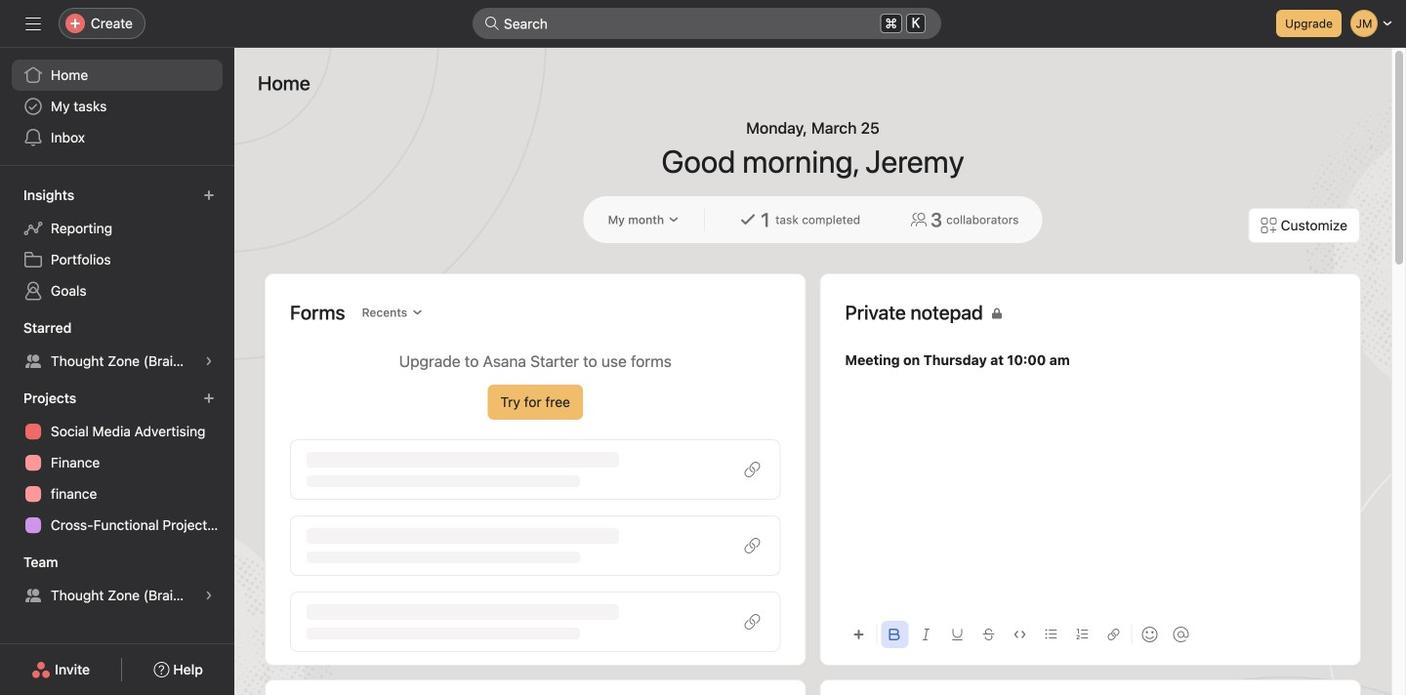 Task type: locate. For each thing, give the bounding box(es) containing it.
1 see details, thought zone (brainstorm space) image from the top
[[203, 356, 215, 367]]

0 vertical spatial see details, thought zone (brainstorm space) image
[[203, 356, 215, 367]]

see details, thought zone (brainstorm space) image inside the teams "element"
[[203, 590, 215, 602]]

1 vertical spatial see details, thought zone (brainstorm space) image
[[203, 590, 215, 602]]

new insights image
[[203, 190, 215, 201]]

toolbar
[[846, 613, 1336, 657]]

hide sidebar image
[[25, 16, 41, 31]]

emoji image
[[1143, 627, 1158, 643]]

starred element
[[0, 311, 234, 381]]

code image
[[1015, 629, 1026, 641]]

see details, thought zone (brainstorm space) image inside starred element
[[203, 356, 215, 367]]

italics image
[[921, 629, 933, 641]]

2 see details, thought zone (brainstorm space) image from the top
[[203, 590, 215, 602]]

see details, thought zone (brainstorm space) image
[[203, 356, 215, 367], [203, 590, 215, 602]]

link image
[[1108, 629, 1120, 641]]

None field
[[473, 8, 942, 39]]

underline image
[[952, 629, 964, 641]]



Task type: describe. For each thing, give the bounding box(es) containing it.
see details, thought zone (brainstorm space) image for starred element
[[203, 356, 215, 367]]

numbered list image
[[1077, 629, 1089, 641]]

strikethrough image
[[983, 629, 995, 641]]

new project or portfolio image
[[203, 393, 215, 404]]

projects element
[[0, 381, 234, 545]]

bold image
[[890, 629, 901, 641]]

see details, thought zone (brainstorm space) image for the teams "element"
[[203, 590, 215, 602]]

Search tasks, projects, and more text field
[[473, 8, 942, 39]]

teams element
[[0, 545, 234, 615]]

insights element
[[0, 178, 234, 311]]

insert an object image
[[853, 629, 865, 641]]

global element
[[0, 48, 234, 165]]

at mention image
[[1174, 627, 1189, 643]]

bulleted list image
[[1046, 629, 1058, 641]]

prominent image
[[485, 16, 500, 31]]



Task type: vqa. For each thing, say whether or not it's contained in the screenshot.
"Projects" element
yes



